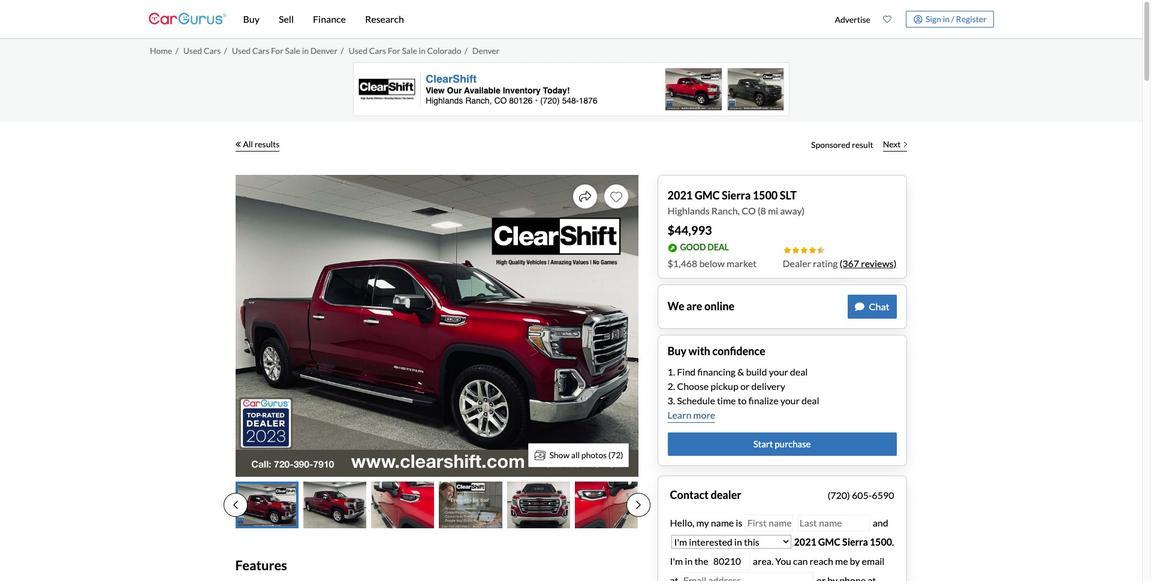 Task type: vqa. For each thing, say whether or not it's contained in the screenshot.
'Buy' inside the BUY popup button
yes



Task type: describe. For each thing, give the bounding box(es) containing it.
3 cars from the left
[[369, 45, 386, 56]]

results
[[255, 139, 280, 149]]

1500 for 2021 gmc sierra 1500 slt highlands ranch, co (8 mi away)
[[753, 189, 778, 202]]

colorado
[[427, 45, 462, 56]]

home
[[150, 45, 172, 56]]

1 for from the left
[[271, 45, 284, 56]]

&
[[738, 367, 745, 378]]

finance
[[313, 13, 346, 25]]

gmc for 2021 gmc sierra 1500
[[819, 537, 841, 548]]

$1,468 below market
[[668, 258, 757, 269]]

buy for buy
[[243, 13, 260, 25]]

my
[[697, 518, 709, 529]]

start
[[754, 439, 773, 450]]

research
[[365, 13, 404, 25]]

start purchase button
[[668, 433, 897, 456]]

(720)
[[828, 490, 851, 501]]

more
[[694, 410, 716, 421]]

view vehicle photo 6 image
[[575, 482, 639, 529]]

mi
[[768, 205, 779, 216]]

find financing & build your deal choose pickup or delivery schedule time to finalize your deal learn more
[[668, 367, 820, 421]]

i'm
[[670, 556, 683, 567]]

name
[[711, 518, 734, 529]]

next page image
[[636, 501, 641, 511]]

in inside . i'm in the
[[685, 556, 693, 567]]

is
[[736, 518, 743, 529]]

605-
[[852, 490, 872, 501]]

home / used cars / used cars for sale in denver / used cars for sale in colorado / denver
[[150, 45, 500, 56]]

sponsored
[[812, 140, 851, 150]]

show all photos (72) link
[[529, 444, 629, 468]]

register
[[957, 14, 987, 24]]

1500 for 2021 gmc sierra 1500
[[870, 537, 893, 548]]

all
[[243, 139, 253, 149]]

sell
[[279, 13, 294, 25]]

or
[[741, 381, 750, 392]]

learn
[[668, 410, 692, 421]]

$44,993
[[668, 223, 712, 237]]

view vehicle photo 4 image
[[439, 482, 503, 529]]

all
[[572, 450, 580, 461]]

2 cars from the left
[[252, 45, 269, 56]]

reach
[[810, 556, 834, 567]]

the
[[695, 556, 709, 567]]

below
[[700, 258, 725, 269]]

chat
[[870, 301, 890, 312]]

finance button
[[304, 0, 356, 38]]

are
[[687, 300, 703, 313]]

(367
[[840, 258, 860, 269]]

sell button
[[269, 0, 304, 38]]

2021 for 2021 gmc sierra 1500 slt highlands ranch, co (8 mi away)
[[668, 189, 693, 202]]

chat button
[[848, 295, 897, 319]]

show all photos (72)
[[550, 450, 624, 461]]

home link
[[150, 45, 172, 56]]

prev page image
[[233, 501, 238, 511]]

buy button
[[234, 0, 269, 38]]

2 sale from the left
[[402, 45, 417, 56]]

ranch,
[[712, 205, 740, 216]]

me
[[836, 556, 849, 567]]

comment image
[[855, 302, 865, 312]]

dealer
[[783, 258, 812, 269]]

First name field
[[746, 515, 794, 532]]

finalize
[[749, 395, 779, 407]]

/ right colorado
[[465, 45, 468, 56]]

chevron right image
[[904, 141, 907, 147]]

purchase
[[775, 439, 811, 450]]

menu containing sign in / register
[[829, 2, 994, 36]]

sign in / register menu item
[[898, 11, 994, 28]]

1 sale from the left
[[285, 45, 300, 56]]

dealer rating (367 reviews)
[[783, 258, 897, 269]]

at
[[670, 575, 679, 582]]

result
[[852, 140, 874, 150]]

sign
[[926, 14, 942, 24]]

2 denver from the left
[[473, 45, 500, 56]]

all results
[[243, 139, 280, 149]]

build
[[746, 367, 767, 378]]

away)
[[781, 205, 805, 216]]

vehicle full photo image
[[235, 175, 639, 477]]

sponsored result
[[812, 140, 874, 150]]

area.
[[753, 556, 774, 567]]

online
[[705, 300, 735, 313]]

in inside menu item
[[943, 14, 950, 24]]

we
[[668, 300, 685, 313]]

(720) 605-6590
[[828, 490, 895, 501]]

show
[[550, 450, 570, 461]]

2021 gmc sierra 1500
[[795, 537, 893, 548]]

confidence
[[713, 345, 766, 358]]

next
[[883, 139, 901, 149]]

(8
[[758, 205, 767, 216]]

Email address email field
[[682, 573, 814, 582]]

research button
[[356, 0, 414, 38]]

learn more link
[[668, 409, 716, 424]]

3 used from the left
[[349, 45, 368, 56]]

sign in / register
[[926, 14, 987, 24]]

contact
[[670, 489, 709, 502]]

/ right home
[[175, 45, 179, 56]]



Task type: locate. For each thing, give the bounding box(es) containing it.
0 vertical spatial deal
[[790, 367, 808, 378]]

.
[[893, 537, 895, 548]]

good
[[681, 242, 706, 253]]

denver down finance dropdown button at the left
[[311, 45, 338, 56]]

1500 inside the 2021 gmc sierra 1500 slt highlands ranch, co (8 mi away)
[[753, 189, 778, 202]]

start purchase
[[754, 439, 811, 450]]

0 horizontal spatial buy
[[243, 13, 260, 25]]

6590
[[872, 490, 895, 501]]

$1,468
[[668, 258, 698, 269]]

0 horizontal spatial sierra
[[722, 189, 751, 202]]

denver right colorado
[[473, 45, 500, 56]]

sierra for 2021 gmc sierra 1500
[[843, 537, 868, 548]]

advertise link
[[829, 2, 877, 36]]

1 vertical spatial 2021
[[795, 537, 817, 548]]

advertisement region
[[353, 62, 790, 116]]

choose
[[677, 381, 709, 392]]

sign in / register link
[[907, 11, 994, 28]]

1 vertical spatial buy
[[668, 345, 687, 358]]

for down research "popup button"
[[388, 45, 401, 56]]

sierra for 2021 gmc sierra 1500 slt highlands ranch, co (8 mi away)
[[722, 189, 751, 202]]

0 horizontal spatial denver
[[311, 45, 338, 56]]

your down 'delivery'
[[781, 395, 800, 407]]

cars down research "popup button"
[[369, 45, 386, 56]]

2021 inside the 2021 gmc sierra 1500 slt highlands ranch, co (8 mi away)
[[668, 189, 693, 202]]

sierra inside the 2021 gmc sierra 1500 slt highlands ranch, co (8 mi away)
[[722, 189, 751, 202]]

share image
[[579, 191, 591, 203]]

saved cars image
[[884, 15, 892, 23]]

features
[[235, 558, 287, 574]]

menu bar containing buy
[[226, 0, 829, 38]]

1 horizontal spatial buy
[[668, 345, 687, 358]]

user icon image
[[914, 15, 923, 24]]

2 for from the left
[[388, 45, 401, 56]]

1 horizontal spatial for
[[388, 45, 401, 56]]

schedule
[[677, 395, 716, 407]]

deal
[[708, 242, 729, 253]]

gmc up the ranch,
[[695, 189, 720, 202]]

next link
[[879, 132, 912, 158]]

photos
[[582, 450, 607, 461]]

1 horizontal spatial 1500
[[870, 537, 893, 548]]

deal
[[790, 367, 808, 378], [802, 395, 820, 407]]

buy
[[243, 13, 260, 25], [668, 345, 687, 358]]

rating
[[813, 258, 838, 269]]

contact dealer
[[670, 489, 742, 502]]

by
[[850, 556, 861, 567]]

used cars for sale in denver link
[[232, 45, 338, 56]]

1 vertical spatial 1500
[[870, 537, 893, 548]]

gmc inside the 2021 gmc sierra 1500 slt highlands ranch, co (8 mi away)
[[695, 189, 720, 202]]

used cars for sale in colorado link
[[349, 45, 462, 56]]

1 horizontal spatial gmc
[[819, 537, 841, 548]]

email
[[862, 556, 885, 567]]

2021 up the can
[[795, 537, 817, 548]]

chevron double left image
[[235, 141, 241, 147]]

1 horizontal spatial denver
[[473, 45, 500, 56]]

financing
[[698, 367, 736, 378]]

1 vertical spatial sierra
[[843, 537, 868, 548]]

0 horizontal spatial for
[[271, 45, 284, 56]]

1 cars from the left
[[204, 45, 221, 56]]

time
[[717, 395, 736, 407]]

in left colorado
[[419, 45, 426, 56]]

0 horizontal spatial 1500
[[753, 189, 778, 202]]

used
[[183, 45, 202, 56], [232, 45, 251, 56], [349, 45, 368, 56]]

1500 down and
[[870, 537, 893, 548]]

2 used from the left
[[232, 45, 251, 56]]

2021 up highlands
[[668, 189, 693, 202]]

gmc for 2021 gmc sierra 1500 slt highlands ranch, co (8 mi away)
[[695, 189, 720, 202]]

1 horizontal spatial used
[[232, 45, 251, 56]]

(72)
[[609, 450, 624, 461]]

deal right finalize
[[802, 395, 820, 407]]

1 horizontal spatial sierra
[[843, 537, 868, 548]]

deal right 'build'
[[790, 367, 808, 378]]

market
[[727, 258, 757, 269]]

0 horizontal spatial sale
[[285, 45, 300, 56]]

can
[[794, 556, 808, 567]]

in right i'm
[[685, 556, 693, 567]]

and
[[871, 518, 889, 529]]

view vehicle photo 3 image
[[371, 482, 435, 529]]

menu bar
[[226, 0, 829, 38]]

2 horizontal spatial used
[[349, 45, 368, 56]]

used cars link
[[183, 45, 221, 56]]

0 vertical spatial your
[[769, 367, 789, 378]]

2021 gmc sierra 1500 slt highlands ranch, co (8 mi away)
[[668, 189, 805, 216]]

0 vertical spatial gmc
[[695, 189, 720, 202]]

gmc down last name field
[[819, 537, 841, 548]]

1 vertical spatial your
[[781, 395, 800, 407]]

your up 'delivery'
[[769, 367, 789, 378]]

with
[[689, 345, 711, 358]]

co
[[742, 205, 756, 216]]

0 vertical spatial 1500
[[753, 189, 778, 202]]

sierra up by
[[843, 537, 868, 548]]

view vehicle photo 5 image
[[507, 482, 571, 529]]

/ right 'used cars' link
[[224, 45, 227, 56]]

. i'm in the
[[670, 537, 895, 567]]

2 horizontal spatial cars
[[369, 45, 386, 56]]

/ down finance dropdown button at the left
[[341, 45, 344, 56]]

1500 up (8 at the top right of the page
[[753, 189, 778, 202]]

0 horizontal spatial gmc
[[695, 189, 720, 202]]

in down sell popup button
[[302, 45, 309, 56]]

cars down cargurus logo homepage link link
[[204, 45, 221, 56]]

view vehicle photo 2 image
[[303, 482, 367, 529]]

you
[[776, 556, 792, 567]]

menu
[[829, 2, 994, 36]]

your
[[769, 367, 789, 378], [781, 395, 800, 407]]

/ left the register
[[952, 14, 955, 24]]

buy left sell
[[243, 13, 260, 25]]

1 horizontal spatial 2021
[[795, 537, 817, 548]]

(367 reviews) button
[[840, 256, 897, 271]]

hello, my name is
[[670, 518, 745, 529]]

good deal
[[681, 242, 729, 253]]

/ inside menu item
[[952, 14, 955, 24]]

cars
[[204, 45, 221, 56], [252, 45, 269, 56], [369, 45, 386, 56]]

view vehicle photo 1 image
[[235, 482, 299, 529]]

used down buy popup button
[[232, 45, 251, 56]]

Zip code field
[[712, 554, 750, 571]]

sale left colorado
[[402, 45, 417, 56]]

for down sell popup button
[[271, 45, 284, 56]]

1500
[[753, 189, 778, 202], [870, 537, 893, 548]]

2021 for 2021 gmc sierra 1500
[[795, 537, 817, 548]]

find
[[677, 367, 696, 378]]

hello,
[[670, 518, 695, 529]]

Last name field
[[798, 515, 870, 532]]

cargurus logo homepage link image
[[148, 2, 226, 36]]

sale
[[285, 45, 300, 56], [402, 45, 417, 56]]

we are online
[[668, 300, 735, 313]]

for
[[271, 45, 284, 56], [388, 45, 401, 56]]

sierra up the ranch,
[[722, 189, 751, 202]]

/
[[952, 14, 955, 24], [175, 45, 179, 56], [224, 45, 227, 56], [341, 45, 344, 56], [465, 45, 468, 56]]

highlands
[[668, 205, 710, 216]]

buy with confidence
[[668, 345, 766, 358]]

buy inside popup button
[[243, 13, 260, 25]]

in right sign
[[943, 14, 950, 24]]

0 horizontal spatial cars
[[204, 45, 221, 56]]

denver
[[311, 45, 338, 56], [473, 45, 500, 56]]

sale down sell popup button
[[285, 45, 300, 56]]

0 vertical spatial 2021
[[668, 189, 693, 202]]

1 vertical spatial gmc
[[819, 537, 841, 548]]

used down research "popup button"
[[349, 45, 368, 56]]

1 used from the left
[[183, 45, 202, 56]]

used right home
[[183, 45, 202, 56]]

pickup
[[711, 381, 739, 392]]

cars down buy popup button
[[252, 45, 269, 56]]

0 vertical spatial buy
[[243, 13, 260, 25]]

1 horizontal spatial sale
[[402, 45, 417, 56]]

cargurus logo homepage link link
[[148, 2, 226, 36]]

sierra
[[722, 189, 751, 202], [843, 537, 868, 548]]

slt
[[780, 189, 797, 202]]

buy for buy with confidence
[[668, 345, 687, 358]]

delivery
[[752, 381, 786, 392]]

0 horizontal spatial used
[[183, 45, 202, 56]]

0 vertical spatial sierra
[[722, 189, 751, 202]]

area. you can reach me by email at
[[670, 556, 885, 582]]

0 horizontal spatial 2021
[[668, 189, 693, 202]]

reviews)
[[862, 258, 897, 269]]

buy left with
[[668, 345, 687, 358]]

1 horizontal spatial cars
[[252, 45, 269, 56]]

1 denver from the left
[[311, 45, 338, 56]]

tab list
[[223, 482, 651, 529]]

to
[[738, 395, 747, 407]]

1 vertical spatial deal
[[802, 395, 820, 407]]

all results link
[[235, 132, 280, 158]]



